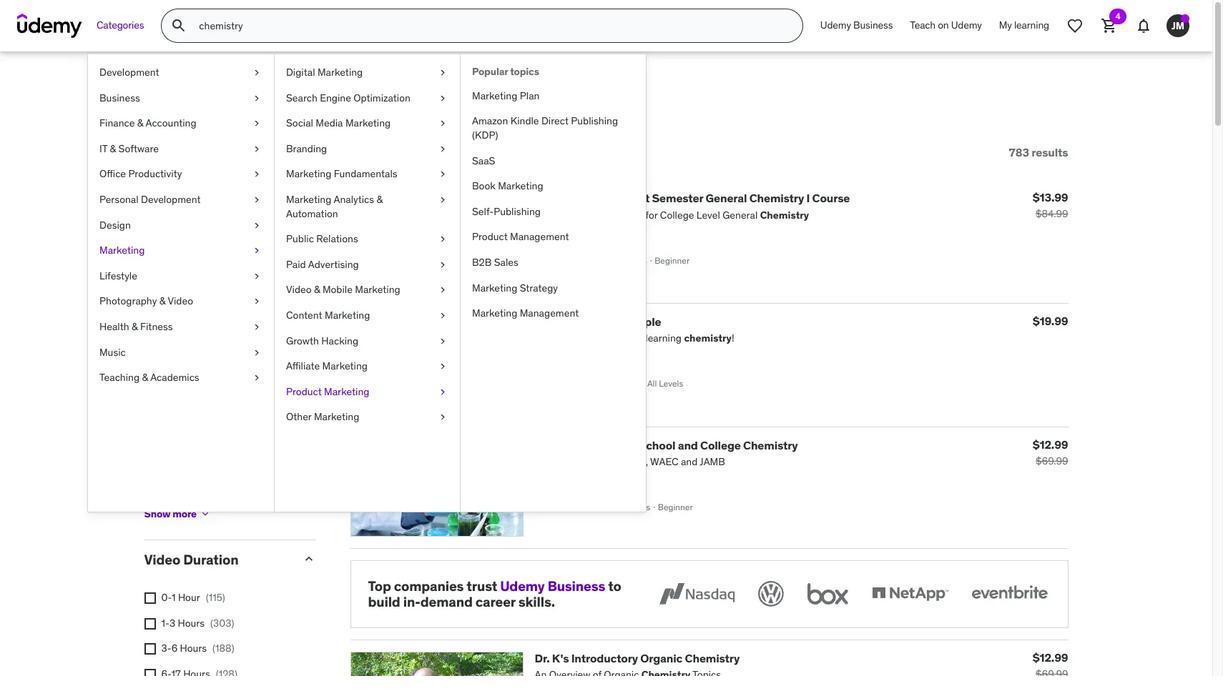 Task type: locate. For each thing, give the bounding box(es) containing it.
xsmall image for finance & accounting
[[251, 117, 263, 131]]

submit search image
[[171, 17, 188, 34]]

affiliate marketing link
[[275, 354, 460, 380]]

0-1 hour (115)
[[161, 592, 225, 605]]

& inside health & fitness link
[[132, 321, 138, 333]]

udemy business
[[821, 19, 893, 32]]

0 vertical spatial 783
[[144, 84, 185, 114]]

xsmall image for it & software
[[251, 142, 263, 156]]

netapp image
[[869, 579, 951, 610]]

dr. down the skills.
[[535, 652, 550, 666]]

teaching
[[99, 371, 140, 384]]

2 $12.99 from the top
[[1033, 651, 1069, 666]]

$13.99 $84.99
[[1033, 191, 1069, 221]]

video & mobile marketing
[[286, 284, 400, 297]]

1 horizontal spatial results
[[1032, 145, 1069, 159]]

product up 'b2b sales'
[[472, 231, 508, 244]]

& for 4.5 & up (272)
[[231, 243, 237, 256]]

1 vertical spatial hours
[[180, 643, 207, 656]]

xsmall image for health & fitness
[[251, 321, 263, 335]]

k's left the introductory at the bottom of the page
[[552, 652, 569, 666]]

publishing inside amazon kindle direct publishing (kdp)
[[571, 115, 618, 128]]

0 vertical spatial dr.
[[535, 191, 550, 206]]

health
[[99, 321, 129, 333]]

academics
[[150, 371, 199, 384]]

popular topics
[[472, 65, 539, 78]]

0 vertical spatial product
[[472, 231, 508, 244]]

xsmall image inside personal development link
[[251, 193, 263, 207]]

xsmall image inside other marketing link
[[437, 411, 449, 425]]

self-publishing
[[472, 205, 541, 218]]

xsmall image inside digital marketing link
[[437, 66, 449, 80]]

$12.99
[[1033, 438, 1069, 452], [1033, 651, 1069, 666]]

language
[[144, 362, 207, 380]]

teach on udemy
[[910, 19, 982, 32]]

hours right 6
[[180, 643, 207, 656]]

video for &
[[286, 284, 312, 297]]

dr. k's introductory organic chemistry link
[[535, 652, 740, 666]]

management
[[510, 231, 569, 244], [520, 307, 579, 320]]

product for product management
[[472, 231, 508, 244]]

2 small image from the top
[[302, 363, 316, 378]]

chemistry made simple link
[[535, 315, 662, 329]]

product for product marketing
[[286, 386, 322, 398]]

publishing inside self-publishing link
[[494, 205, 541, 218]]

2 vertical spatial business
[[548, 578, 606, 595]]

1 vertical spatial dr.
[[535, 652, 550, 666]]

0 vertical spatial complete
[[572, 191, 624, 206]]

teach on udemy link
[[902, 9, 991, 43]]

4.5 & up (272)
[[214, 243, 279, 256]]

management down marketing strategy 'link'
[[520, 307, 579, 320]]

marketing down hacking
[[322, 360, 368, 373]]

xsmall image inside it & software link
[[251, 142, 263, 156]]

show more
[[144, 508, 197, 521]]

results for 783 results
[[1032, 145, 1069, 159]]

finance & accounting link
[[88, 111, 274, 137]]

amazon
[[472, 115, 508, 128]]

1 horizontal spatial business
[[548, 578, 606, 595]]

1 vertical spatial management
[[520, 307, 579, 320]]

xsmall image inside lifestyle link
[[251, 270, 263, 284]]

& right health
[[132, 321, 138, 333]]

1 vertical spatial small image
[[302, 363, 316, 378]]

branding
[[286, 142, 327, 155]]

box image
[[804, 579, 852, 610]]

k's
[[552, 191, 569, 206], [552, 652, 569, 666]]

xsmall image for public relations
[[437, 233, 449, 247]]

3
[[170, 617, 175, 630]]

nasdaq image
[[656, 579, 738, 610]]

xsmall image inside marketing fundamentals link
[[437, 168, 449, 182]]

& left mobile
[[314, 284, 320, 297]]

udemy business link left teach
[[812, 9, 902, 43]]

& right the it
[[110, 142, 116, 155]]

xsmall image
[[437, 142, 449, 156], [251, 168, 263, 182], [437, 168, 449, 182], [251, 193, 263, 207], [437, 233, 449, 247], [251, 244, 263, 258], [437, 284, 449, 298], [251, 295, 263, 309], [251, 346, 263, 360], [437, 360, 449, 374], [437, 386, 449, 400], [144, 429, 156, 441], [200, 509, 211, 520], [144, 593, 156, 605], [144, 619, 156, 630]]

xsmall image inside the content marketing link
[[437, 309, 449, 323]]

chemistry made simple
[[535, 315, 662, 329]]

course
[[813, 191, 850, 206]]

xsmall image inside branding link
[[437, 142, 449, 156]]

0 vertical spatial business
[[854, 19, 893, 32]]

marketing management link
[[461, 301, 646, 327]]

results inside status
[[1032, 145, 1069, 159]]

xsmall image inside the finance & accounting link
[[251, 117, 263, 131]]

0 vertical spatial management
[[510, 231, 569, 244]]

1 small image from the top
[[302, 204, 316, 219]]

& inside it & software link
[[110, 142, 116, 155]]

digital marketing
[[286, 66, 363, 79]]

dr. down saas link
[[535, 191, 550, 206]]

& right analytics
[[377, 193, 383, 206]]

it & software link
[[88, 137, 274, 162]]

0 vertical spatial udemy business link
[[812, 9, 902, 43]]

xsmall image inside music link
[[251, 346, 263, 360]]

for
[[269, 84, 300, 114]]

xsmall image for music
[[251, 346, 263, 360]]

results up '$13.99'
[[1032, 145, 1069, 159]]

marketing down affiliate marketing link
[[324, 386, 370, 398]]

k's down saas link
[[552, 191, 569, 206]]

marketing link
[[88, 238, 274, 264]]

marketing up engine
[[318, 66, 363, 79]]

the complete high school and college chemistry
[[535, 438, 798, 453]]

growth hacking
[[286, 335, 359, 347]]

marketing down video & mobile marketing
[[325, 309, 370, 322]]

complete
[[572, 191, 624, 206], [557, 438, 609, 453]]

0 horizontal spatial udemy business link
[[500, 578, 606, 595]]

4.5
[[214, 243, 228, 256]]

paid advertising
[[286, 258, 359, 271]]

1 vertical spatial publishing
[[494, 205, 541, 218]]

2 horizontal spatial business
[[854, 19, 893, 32]]

development down office productivity link
[[141, 193, 201, 206]]

music link
[[88, 340, 274, 366]]

health & fitness
[[99, 321, 173, 333]]

xsmall image for marketing analytics & automation
[[437, 193, 449, 207]]

shopping cart with 4 items image
[[1101, 17, 1118, 34]]

0 vertical spatial k's
[[552, 191, 569, 206]]

xsmall image for show more
[[200, 509, 211, 520]]

video up 0-
[[144, 552, 180, 569]]

& left up
[[231, 243, 237, 256]]

0 vertical spatial results
[[190, 84, 264, 114]]

udemy image
[[17, 14, 82, 38]]

semester
[[652, 191, 704, 206]]

0 vertical spatial publishing
[[571, 115, 618, 128]]

xsmall image inside photography & video link
[[251, 295, 263, 309]]

office productivity link
[[88, 162, 274, 187]]

xsmall image inside health & fitness link
[[251, 321, 263, 335]]

in-
[[403, 594, 421, 611]]

1 vertical spatial k's
[[552, 652, 569, 666]]

analytics
[[334, 193, 374, 206]]

hours right 3
[[178, 617, 205, 630]]

ratings
[[144, 204, 193, 221]]

1 dr. from the top
[[535, 191, 550, 206]]

marketing analytics & automation link
[[275, 187, 460, 227]]

xsmall image for content marketing
[[437, 309, 449, 323]]

(272)
[[256, 243, 279, 256]]

video down paid
[[286, 284, 312, 297]]

school
[[639, 438, 676, 453]]

results left the for
[[190, 84, 264, 114]]

chemistry down marketing strategy 'link'
[[535, 315, 590, 329]]

other
[[286, 411, 312, 424]]

digital marketing link
[[275, 60, 460, 86]]

xsmall image inside the social media marketing link
[[437, 117, 449, 131]]

1 vertical spatial udemy business link
[[500, 578, 606, 595]]

0 vertical spatial $12.99
[[1033, 438, 1069, 452]]

duration
[[183, 552, 239, 569]]

& right finance
[[137, 117, 143, 130]]

xsmall image for digital marketing
[[437, 66, 449, 80]]

0 vertical spatial hours
[[178, 617, 205, 630]]

0 vertical spatial small image
[[302, 204, 316, 219]]

strategy
[[520, 282, 558, 295]]

more
[[173, 508, 197, 521]]

xsmall image inside office productivity link
[[251, 168, 263, 182]]

&
[[137, 117, 143, 130], [110, 142, 116, 155], [377, 193, 383, 206], [231, 243, 237, 256], [314, 284, 320, 297], [159, 295, 166, 308], [132, 321, 138, 333], [142, 371, 148, 384]]

branding link
[[275, 137, 460, 162]]

development down categories dropdown button
[[99, 66, 159, 79]]

notifications image
[[1136, 17, 1153, 34]]

xsmall image for video & mobile marketing
[[437, 284, 449, 298]]

$12.99 for $12.99
[[1033, 651, 1069, 666]]

personal
[[99, 193, 139, 206]]

0 horizontal spatial product
[[286, 386, 322, 398]]

product down affiliate
[[286, 386, 322, 398]]

xsmall image for affiliate marketing
[[437, 360, 449, 374]]

development link
[[88, 60, 274, 86]]

xsmall image inside paid advertising link
[[437, 258, 449, 272]]

business left to
[[548, 578, 606, 595]]

management down self-publishing link
[[510, 231, 569, 244]]

search
[[286, 91, 318, 104]]

b2b sales link
[[461, 250, 646, 276]]

0 horizontal spatial 783
[[144, 84, 185, 114]]

xsmall image inside video & mobile marketing link
[[437, 284, 449, 298]]

xsmall image inside "product marketing" link
[[437, 386, 449, 400]]

xsmall image inside search engine optimization link
[[437, 91, 449, 105]]

xsmall image inside teaching & academics link
[[251, 371, 263, 386]]

xsmall image inside affiliate marketing link
[[437, 360, 449, 374]]

1 horizontal spatial publishing
[[571, 115, 618, 128]]

xsmall image inside development link
[[251, 66, 263, 80]]

1 vertical spatial product
[[286, 386, 322, 398]]

publishing up product management
[[494, 205, 541, 218]]

$12.99 $69.99
[[1033, 438, 1069, 468]]

xsmall image for marketing fundamentals
[[437, 168, 449, 182]]

0 vertical spatial development
[[99, 66, 159, 79]]

xsmall image inside business link
[[251, 91, 263, 105]]

complete left first at the top right of the page
[[572, 191, 624, 206]]

small image up product marketing at the left of the page
[[302, 363, 316, 378]]

xsmall image
[[251, 66, 263, 80], [437, 66, 449, 80], [251, 91, 263, 105], [437, 91, 449, 105], [251, 117, 263, 131], [437, 117, 449, 131], [251, 142, 263, 156], [437, 193, 449, 207], [251, 219, 263, 233], [437, 258, 449, 272], [251, 270, 263, 284], [437, 309, 449, 323], [251, 321, 263, 335], [437, 335, 449, 349], [251, 371, 263, 386], [144, 404, 156, 415], [437, 411, 449, 425], [144, 455, 156, 466], [144, 480, 156, 492], [144, 644, 156, 656], [144, 670, 156, 677]]

affiliate
[[286, 360, 320, 373]]

product management
[[472, 231, 569, 244]]

product
[[472, 231, 508, 244], [286, 386, 322, 398]]

volkswagen image
[[755, 579, 787, 610]]

udemy business link left to
[[500, 578, 606, 595]]

1-
[[161, 617, 170, 630]]

1-3 hours (303)
[[161, 617, 234, 630]]

1 k's from the top
[[552, 191, 569, 206]]

on
[[938, 19, 949, 32]]

marketing down the "chemistry"
[[346, 117, 391, 130]]

xsmall image inside public relations link
[[437, 233, 449, 247]]

video down lifestyle link
[[168, 295, 193, 308]]

my learning
[[1000, 19, 1050, 32]]

xsmall image inside design "link"
[[251, 219, 263, 233]]

1 vertical spatial business
[[99, 91, 140, 104]]

direct
[[542, 115, 569, 128]]

0 horizontal spatial publishing
[[494, 205, 541, 218]]

xsmall image inside show more button
[[200, 509, 211, 520]]

783 inside status
[[1009, 145, 1030, 159]]

& inside the finance & accounting link
[[137, 117, 143, 130]]

1 $12.99 from the top
[[1033, 438, 1069, 452]]

0 horizontal spatial udemy
[[500, 578, 545, 595]]

1 vertical spatial complete
[[557, 438, 609, 453]]

0 horizontal spatial results
[[190, 84, 264, 114]]

top
[[368, 578, 391, 595]]

& up fitness
[[159, 295, 166, 308]]

business left teach
[[854, 19, 893, 32]]

& for video & mobile marketing
[[314, 284, 320, 297]]

office
[[99, 168, 126, 181]]

& inside photography & video link
[[159, 295, 166, 308]]

and
[[678, 438, 698, 453]]

publishing right "direct"
[[571, 115, 618, 128]]

results
[[190, 84, 264, 114], [1032, 145, 1069, 159]]

1 vertical spatial 783
[[1009, 145, 1030, 159]]

& inside teaching & academics link
[[142, 371, 148, 384]]

xsmall image inside the 'growth hacking' link
[[437, 335, 449, 349]]

2 k's from the top
[[552, 652, 569, 666]]

1 horizontal spatial product
[[472, 231, 508, 244]]

xsmall image inside marketing analytics & automation link
[[437, 193, 449, 207]]

business up finance
[[99, 91, 140, 104]]

1 vertical spatial $12.99
[[1033, 651, 1069, 666]]

video for duration
[[144, 552, 180, 569]]

(115)
[[206, 592, 225, 605]]

marketing up automation
[[286, 193, 332, 206]]

amazon kindle direct publishing (kdp) link
[[461, 109, 646, 149]]

you have alerts image
[[1181, 14, 1190, 23]]

small image
[[302, 204, 316, 219], [302, 363, 316, 378]]

dr. k's introductory organic chemistry
[[535, 652, 740, 666]]

complete right the
[[557, 438, 609, 453]]

xsmall image inside marketing link
[[251, 244, 263, 258]]

introductory
[[572, 652, 638, 666]]

& inside video & mobile marketing link
[[314, 284, 320, 297]]

video duration
[[144, 552, 239, 569]]

social media marketing
[[286, 117, 391, 130]]

small image up public at left
[[302, 204, 316, 219]]

& right teaching at bottom
[[142, 371, 148, 384]]

1 horizontal spatial 783
[[1009, 145, 1030, 159]]

1 vertical spatial results
[[1032, 145, 1069, 159]]

2 dr. from the top
[[535, 652, 550, 666]]



Task type: vqa. For each thing, say whether or not it's contained in the screenshot.
POPULAR TOPICS on the left top of page
yes



Task type: describe. For each thing, give the bounding box(es) containing it.
it
[[99, 142, 107, 155]]

design
[[99, 219, 131, 232]]

marketing down the branding
[[286, 168, 332, 181]]

management for marketing management
[[520, 307, 579, 320]]

marketing up the lifestyle
[[99, 244, 145, 257]]

xsmall image for personal development
[[251, 193, 263, 207]]

saas link
[[461, 149, 646, 174]]

0 horizontal spatial business
[[99, 91, 140, 104]]

& for teaching & academics
[[142, 371, 148, 384]]

4
[[1116, 11, 1121, 21]]

(571)
[[257, 320, 278, 333]]

xsmall image for teaching & academics
[[251, 371, 263, 386]]

chemistry left i
[[750, 191, 804, 206]]

hours for 3-6 hours
[[180, 643, 207, 656]]

dr. k's complete first semester general chemistry i course link
[[535, 191, 850, 206]]

dr. k's complete first semester general chemistry i course
[[535, 191, 850, 206]]

xsmall image for search engine optimization
[[437, 91, 449, 105]]

content marketing link
[[275, 303, 460, 329]]

to
[[608, 578, 622, 595]]

book marketing link
[[461, 174, 646, 199]]

xsmall image for growth hacking
[[437, 335, 449, 349]]

saas
[[472, 154, 496, 167]]

hours for 1-3 hours
[[178, 617, 205, 630]]

xsmall image for development
[[251, 66, 263, 80]]

kindle
[[511, 115, 539, 128]]

product marketing link
[[275, 380, 460, 405]]

skills.
[[519, 594, 555, 611]]

xsmall image for product marketing
[[437, 386, 449, 400]]

build
[[368, 594, 400, 611]]

product marketing
[[286, 386, 370, 398]]

b2b
[[472, 256, 492, 269]]

xsmall image for lifestyle
[[251, 270, 263, 284]]

xsmall image for photography & video
[[251, 295, 263, 309]]

office productivity
[[99, 168, 182, 181]]

xsmall image for business
[[251, 91, 263, 105]]

relations
[[316, 233, 358, 246]]

xsmall image for social media marketing
[[437, 117, 449, 131]]

marketing down 'b2b sales'
[[472, 282, 518, 295]]

hacking
[[322, 335, 359, 347]]

teaching & academics link
[[88, 366, 274, 391]]

plan
[[520, 89, 540, 102]]

management for product management
[[510, 231, 569, 244]]

783 for 783 results for "chemistry"
[[144, 84, 185, 114]]

xsmall image for design
[[251, 219, 263, 233]]

productivity
[[128, 168, 182, 181]]

k's for introductory
[[552, 652, 569, 666]]

xsmall image for other marketing
[[437, 411, 449, 425]]

Search for anything text field
[[196, 14, 786, 38]]

marketing management
[[472, 307, 579, 320]]

chemistry right organic
[[685, 652, 740, 666]]

self-
[[472, 205, 494, 218]]

mobile
[[323, 284, 353, 297]]

& inside marketing analytics & automation
[[377, 193, 383, 206]]

dr. for dr. k's introductory organic chemistry
[[535, 652, 550, 666]]

topics
[[510, 65, 539, 78]]

1 vertical spatial development
[[141, 193, 201, 206]]

1 horizontal spatial udemy
[[821, 19, 852, 32]]

small image for ratings
[[302, 204, 316, 219]]

other marketing
[[286, 411, 359, 424]]

2 horizontal spatial udemy
[[952, 19, 982, 32]]

$13.99
[[1033, 191, 1069, 205]]

my
[[1000, 19, 1012, 32]]

lifestyle link
[[88, 264, 274, 289]]

marketing inside marketing analytics & automation
[[286, 193, 332, 206]]

& for it & software
[[110, 142, 116, 155]]

book marketing
[[472, 180, 544, 193]]

small image
[[302, 553, 316, 567]]

the complete high school and college chemistry link
[[535, 438, 798, 453]]

3-
[[161, 643, 171, 656]]

$19.99
[[1033, 314, 1069, 328]]

product marketing element
[[460, 54, 646, 512]]

companies
[[394, 578, 464, 595]]

categories button
[[88, 9, 153, 43]]

wishlist image
[[1067, 17, 1084, 34]]

$84.99
[[1036, 208, 1069, 221]]

marketing down popular
[[472, 89, 518, 102]]

chemistry right college at bottom right
[[744, 438, 798, 453]]

1 horizontal spatial udemy business link
[[812, 9, 902, 43]]

xsmall image for branding
[[437, 142, 449, 156]]

marketing up self-publishing
[[498, 180, 544, 193]]

"chemistry"
[[305, 84, 435, 114]]

college
[[701, 438, 741, 453]]

social media marketing link
[[275, 111, 460, 137]]

marketing down product marketing at the left of the page
[[314, 411, 359, 424]]

marketing plan link
[[461, 84, 646, 109]]

marketing down the marketing strategy
[[472, 307, 518, 320]]

small image for language
[[302, 363, 316, 378]]

public relations link
[[275, 227, 460, 252]]

public
[[286, 233, 314, 246]]

my learning link
[[991, 9, 1058, 43]]

show
[[144, 508, 171, 521]]

xsmall image for marketing
[[251, 244, 263, 258]]

finance & accounting
[[99, 117, 196, 130]]

k's for complete
[[552, 191, 569, 206]]

media
[[316, 117, 343, 130]]

simple
[[624, 315, 662, 329]]

growth hacking link
[[275, 329, 460, 354]]

i
[[807, 191, 810, 206]]

music
[[99, 346, 126, 359]]

& for finance & accounting
[[137, 117, 143, 130]]

made
[[592, 315, 622, 329]]

& for photography & video
[[159, 295, 166, 308]]

photography & video
[[99, 295, 193, 308]]

health & fitness link
[[88, 315, 274, 340]]

software
[[118, 142, 159, 155]]

783 results status
[[1009, 145, 1069, 160]]

$69.99
[[1036, 455, 1069, 468]]

sales
[[494, 256, 519, 269]]

783 for 783 results
[[1009, 145, 1030, 159]]

b2b sales
[[472, 256, 519, 269]]

dr. for dr. k's complete first semester general chemistry i course
[[535, 191, 550, 206]]

top companies trust udemy business
[[368, 578, 606, 595]]

optimization
[[354, 91, 411, 104]]

career
[[476, 594, 516, 611]]

social
[[286, 117, 313, 130]]

paid
[[286, 258, 306, 271]]

xsmall image for office productivity
[[251, 168, 263, 182]]

engine
[[320, 91, 351, 104]]

eventbrite image
[[969, 579, 1051, 610]]

$12.99 for $12.99 $69.99
[[1033, 438, 1069, 452]]

& for health & fitness
[[132, 321, 138, 333]]

results for 783 results for "chemistry"
[[190, 84, 264, 114]]

close filter panel (0 currently applied) image
[[153, 146, 168, 160]]

digital
[[286, 66, 315, 79]]

marketing fundamentals
[[286, 168, 398, 181]]

(303)
[[210, 617, 234, 630]]

trust
[[467, 578, 497, 595]]

fitness
[[140, 321, 173, 333]]

demand
[[421, 594, 473, 611]]

high
[[611, 438, 636, 453]]

português
[[161, 504, 208, 517]]

amazon kindle direct publishing (kdp)
[[472, 115, 618, 142]]

marketing down paid advertising link
[[355, 284, 400, 297]]

video & mobile marketing link
[[275, 278, 460, 303]]

xsmall image for paid advertising
[[437, 258, 449, 272]]

self-publishing link
[[461, 199, 646, 225]]

up
[[239, 243, 251, 256]]



